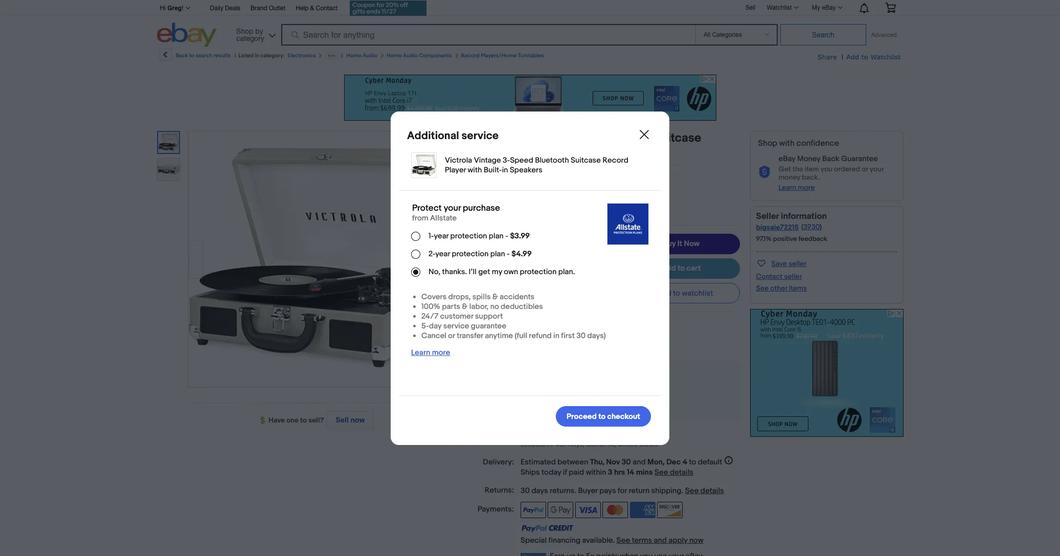 Task type: locate. For each thing, give the bounding box(es) containing it.
watchlist right sell link
[[767, 4, 792, 11]]

and for 30
[[633, 457, 646, 467]]

0 vertical spatial now
[[351, 415, 365, 425]]

details
[[621, 429, 645, 438], [670, 468, 694, 477], [701, 486, 724, 496]]

record
[[461, 52, 480, 59], [454, 145, 495, 160]]

see details link up united
[[606, 429, 645, 438]]

home audio link
[[347, 52, 378, 59]]

0 vertical spatial back
[[176, 52, 188, 59]]

accepted.
[[559, 400, 592, 408]]

if
[[563, 468, 567, 477]]

to down advanced link on the right of page
[[862, 53, 869, 61]]

. up california, at the right of the page
[[602, 429, 604, 438]]

record left players/home
[[461, 52, 480, 59]]

30 left days
[[521, 486, 530, 496]]

2 vertical spatial with details__icon image
[[465, 399, 475, 409]]

1 vertical spatial in
[[589, 145, 599, 160]]

1 horizontal spatial watchlist
[[871, 53, 901, 61]]

(
[[802, 223, 804, 231]]

condition:
[[477, 174, 514, 184]]

seller up the items
[[785, 272, 803, 281]]

to right 4
[[689, 457, 697, 467]]

home
[[347, 52, 362, 59], [387, 52, 402, 59]]

help
[[296, 5, 309, 12]]

see details link down dec
[[655, 468, 694, 477]]

details down "default"
[[701, 486, 724, 496]]

in left speakers
[[589, 145, 599, 160]]

1 vertical spatial sell
[[336, 415, 349, 425]]

thu,
[[590, 457, 605, 467]]

0 vertical spatial add
[[847, 53, 860, 61]]

0 vertical spatial contact
[[316, 5, 338, 12]]

1 home from the left
[[347, 52, 362, 59]]

0 horizontal spatial |
[[235, 52, 236, 59]]

0 vertical spatial 30
[[622, 457, 631, 467]]

back inside back to search results link
[[176, 52, 188, 59]]

ebay mastercard image
[[521, 553, 546, 556]]

help & contact link
[[296, 3, 338, 14]]

contact seller link
[[756, 272, 803, 281]]

add to watchlist link
[[847, 52, 901, 62]]

more than 10 available / 105 sold
[[554, 203, 658, 211]]

2 vertical spatial see details link
[[685, 486, 724, 496]]

add down add to cart link
[[657, 288, 672, 298]]

to inside the share | add to watchlist
[[862, 53, 869, 61]]

1 horizontal spatial back
[[823, 154, 840, 164]]

advertisement region
[[344, 75, 717, 121], [750, 309, 904, 437]]

1 horizontal spatial 30
[[622, 457, 631, 467]]

0 vertical spatial available
[[596, 203, 625, 211]]

watchlist down advanced link on the right of page
[[871, 53, 901, 61]]

0 horizontal spatial audio
[[363, 52, 378, 59]]

1 horizontal spatial audio
[[403, 52, 418, 59]]

1 horizontal spatial now
[[690, 536, 704, 545]]

)
[[820, 223, 822, 231]]

to left search
[[189, 52, 194, 59]]

to
[[189, 52, 194, 59], [862, 53, 869, 61], [678, 264, 685, 273], [673, 288, 681, 298], [599, 411, 606, 421], [300, 416, 307, 425], [689, 457, 697, 467]]

"
[[520, 185, 524, 194]]

0 horizontal spatial ebay
[[779, 154, 796, 164]]

0 vertical spatial details
[[621, 429, 645, 438]]

shop with confidence
[[759, 139, 840, 148]]

get
[[779, 165, 791, 173]]

included!
[[587, 185, 618, 194]]

now right apply
[[690, 536, 704, 545]]

add inside "button"
[[657, 288, 672, 298]]

visa image
[[575, 502, 601, 518]]

1 vertical spatial contact
[[756, 272, 783, 281]]

record up condition:
[[454, 145, 495, 160]]

with details__icon image
[[759, 166, 771, 179], [466, 371, 475, 384], [465, 399, 475, 409]]

seller inside save seller button
[[789, 259, 807, 268]]

0 horizontal spatial contact
[[316, 5, 338, 12]]

players/home
[[481, 52, 517, 59]]

now right the sell?
[[351, 415, 365, 425]]

now
[[351, 415, 365, 425], [690, 536, 704, 545]]

add for add to watchlist
[[657, 288, 672, 298]]

details up united
[[621, 429, 645, 438]]

0 horizontal spatial back
[[176, 52, 188, 59]]

seller inside contact seller see other items
[[785, 272, 803, 281]]

turntables
[[518, 52, 544, 59]]

sell left watchlist link
[[746, 4, 756, 11]]

1 horizontal spatial advertisement region
[[750, 309, 904, 437]]

back.
[[802, 173, 820, 182]]

add
[[847, 53, 860, 61], [662, 264, 676, 273], [657, 288, 672, 298]]

with inside victrola vintage 3-speed bluetooth suitcase record player with built-in speakers
[[534, 145, 556, 160]]

see left terms
[[617, 536, 631, 545]]

1 vertical spatial back
[[823, 154, 840, 164]]

account navigation
[[157, 0, 904, 17]]

. up discover image
[[682, 486, 684, 496]]

None submit
[[781, 24, 867, 46]]

returns
[[532, 400, 557, 408]]

14
[[627, 468, 635, 477]]

ebay right my
[[822, 4, 836, 11]]

to right proceed
[[599, 411, 606, 421]]

0 horizontal spatial and
[[633, 457, 646, 467]]

0 horizontal spatial watchlist
[[767, 4, 792, 11]]

see down mon,
[[655, 468, 669, 477]]

0 horizontal spatial 30
[[521, 486, 530, 496]]

add right share
[[847, 53, 860, 61]]

1 vertical spatial ebay
[[779, 154, 796, 164]]

contact right "&"
[[316, 5, 338, 12]]

victrola vintage 3-speed bluetooth suitcase record player with built-in speakers - picture 1 of 2 image
[[189, 148, 444, 369]]

1 vertical spatial record
[[454, 145, 495, 160]]

with
[[780, 139, 795, 148], [534, 145, 556, 160]]

and for terms
[[654, 536, 667, 545]]

0 vertical spatial seller
[[789, 259, 807, 268]]

0 vertical spatial and
[[633, 457, 646, 467]]

sell
[[746, 4, 756, 11], [336, 415, 349, 425]]

and left apply
[[654, 536, 667, 545]]

money
[[798, 154, 821, 164]]

save seller
[[772, 259, 807, 268]]

0 horizontal spatial sell
[[336, 415, 349, 425]]

1 vertical spatial seller
[[785, 272, 803, 281]]

back
[[176, 52, 188, 59], [823, 154, 840, 164]]

0 horizontal spatial with
[[534, 145, 556, 160]]

record inside victrola vintage 3-speed bluetooth suitcase record player with built-in speakers
[[454, 145, 495, 160]]

listed
[[239, 52, 254, 59]]

back up you
[[823, 154, 840, 164]]

1 horizontal spatial in
[[589, 145, 599, 160]]

0 horizontal spatial now
[[351, 415, 365, 425]]

audio left the components
[[403, 52, 418, 59]]

ebay inside 'ebay money back guarantee get the item you ordered or your money back. learn more'
[[779, 154, 796, 164]]

1 vertical spatial details
[[670, 468, 694, 477]]

add to cart
[[662, 264, 701, 273]]

audio for home audio components
[[403, 52, 418, 59]]

brand
[[251, 5, 267, 12]]

audio for home audio
[[363, 52, 378, 59]]

back left search
[[176, 52, 188, 59]]

0 vertical spatial sell
[[746, 4, 756, 11]]

| right share 'button'
[[842, 53, 844, 61]]

see up california, at the right of the page
[[606, 429, 619, 438]]

see details link
[[606, 429, 645, 438], [655, 468, 694, 477], [685, 486, 724, 496]]

bigsale72215
[[756, 223, 799, 232]]

standard
[[538, 429, 570, 438]]

with left built-
[[534, 145, 556, 160]]

1 horizontal spatial and
[[654, 536, 667, 545]]

us
[[514, 234, 531, 250]]

ebay up get
[[779, 154, 796, 164]]

guarantee
[[842, 154, 878, 164]]

1 audio from the left
[[363, 52, 378, 59]]

have one to sell?
[[269, 416, 324, 425]]

1 vertical spatial see details link
[[655, 468, 694, 477]]

save seller button
[[756, 257, 807, 269]]

1 vertical spatial and
[[654, 536, 667, 545]]

to left watchlist
[[673, 288, 681, 298]]

see details link for .
[[606, 429, 645, 438]]

and up mins
[[633, 457, 646, 467]]

additional service available
[[454, 320, 551, 330]]

1 horizontal spatial ebay
[[822, 4, 836, 11]]

results
[[214, 52, 231, 59]]

1 vertical spatial now
[[690, 536, 704, 545]]

electronics
[[288, 52, 316, 59]]

2 home from the left
[[387, 52, 402, 59]]

0 horizontal spatial available
[[520, 320, 551, 330]]

have
[[269, 416, 285, 425]]

0 horizontal spatial home
[[347, 52, 362, 59]]

paypal image
[[521, 502, 546, 518]]

see details link down "default"
[[685, 486, 724, 496]]

estimated
[[521, 457, 556, 467]]

advanced
[[872, 32, 897, 38]]

ebay money back guarantee get the item you ordered or your money back. learn more
[[779, 154, 884, 192]]

0 vertical spatial with details__icon image
[[759, 166, 771, 179]]

2 vertical spatial details
[[701, 486, 724, 496]]

home for home audio components
[[387, 52, 402, 59]]

item
[[805, 165, 820, 173]]

discover image
[[657, 502, 683, 518]]

seller for contact
[[785, 272, 803, 281]]

contact up other
[[756, 272, 783, 281]]

30 days returns . buyer pays for return shipping . see details
[[521, 486, 724, 496]]

0 vertical spatial ebay
[[822, 4, 836, 11]]

share
[[818, 53, 837, 61]]

available left /
[[596, 203, 625, 211]]

ships
[[521, 468, 540, 477]]

one
[[287, 416, 299, 425]]

30 up 14 at the right
[[622, 457, 631, 467]]

search
[[196, 52, 212, 59]]

with right shop at right
[[780, 139, 795, 148]]

1 vertical spatial watchlist
[[871, 53, 901, 61]]

year
[[479, 339, 493, 348]]

more
[[554, 203, 570, 211]]

| left listed
[[235, 52, 236, 59]]

in:
[[547, 440, 554, 448]]

1 horizontal spatial home
[[387, 52, 402, 59]]

money
[[779, 173, 801, 182]]

1 horizontal spatial contact
[[756, 272, 783, 281]]

in inside victrola vintage 3-speed bluetooth suitcase record player with built-in speakers
[[589, 145, 599, 160]]

details down 4
[[670, 468, 694, 477]]

victrola vintage 3-speed bluetooth suitcase record player with built-in speakers
[[454, 131, 702, 160]]

sell link
[[741, 4, 761, 11]]

0 horizontal spatial advertisement region
[[344, 75, 717, 121]]

payments:
[[478, 504, 514, 514]]

seller for save
[[789, 259, 807, 268]]

nov
[[607, 457, 620, 467]]

see left other
[[756, 284, 769, 293]]

contact inside account navigation
[[316, 5, 338, 12]]

protection
[[495, 339, 532, 348]]

shipping
[[652, 486, 682, 496]]

0 horizontal spatial in
[[255, 52, 259, 59]]

banner containing sell
[[157, 0, 904, 50]]

proceed to checkout button
[[556, 406, 651, 426]]

used " all accessories are included! "
[[520, 174, 621, 194]]

player
[[497, 145, 531, 160]]

in right listed
[[255, 52, 259, 59]]

1 vertical spatial 30
[[521, 486, 530, 496]]

now
[[684, 239, 700, 249]]

special financing available. see terms and apply now
[[521, 536, 704, 545]]

2 vertical spatial add
[[657, 288, 672, 298]]

record players/home turntables link
[[461, 52, 544, 59]]

picture 2 of 2 image
[[157, 159, 179, 181]]

returns:
[[485, 486, 514, 495]]

sell right the sell?
[[336, 415, 349, 425]]

available up the plan
[[520, 320, 551, 330]]

2 audio from the left
[[403, 52, 418, 59]]

add inside the share | add to watchlist
[[847, 53, 860, 61]]

dollar sign image
[[260, 417, 269, 425]]

located
[[521, 440, 546, 448]]

2 horizontal spatial details
[[701, 486, 724, 496]]

1 horizontal spatial .
[[602, 429, 604, 438]]

sold
[[644, 203, 658, 211]]

to inside "button"
[[673, 288, 681, 298]]

0 vertical spatial see details link
[[606, 429, 645, 438]]

financing
[[549, 536, 581, 545]]

0 vertical spatial watchlist
[[767, 4, 792, 11]]

.
[[602, 429, 604, 438], [575, 486, 577, 496], [682, 486, 684, 496]]

available.
[[582, 536, 615, 545]]

1 horizontal spatial sell
[[746, 4, 756, 11]]

watchlist inside the share | add to watchlist
[[871, 53, 901, 61]]

1 vertical spatial add
[[662, 264, 676, 273]]

audio left home audio components link in the left top of the page
[[363, 52, 378, 59]]

speakers
[[601, 145, 653, 160]]

sell inside account navigation
[[746, 4, 756, 11]]

more
[[798, 183, 815, 192]]

feedback
[[799, 235, 828, 243]]

. left buyer
[[575, 486, 577, 496]]

seller right "save"
[[789, 259, 807, 268]]

0 vertical spatial advertisement region
[[344, 75, 717, 121]]

master card image
[[603, 502, 628, 518]]

add down buy
[[662, 264, 676, 273]]

banner
[[157, 0, 904, 50]]

0 horizontal spatial details
[[621, 429, 645, 438]]

in
[[255, 52, 259, 59], [589, 145, 599, 160]]



Task type: describe. For each thing, give the bounding box(es) containing it.
daily deals link
[[210, 3, 241, 14]]

1 vertical spatial advertisement region
[[750, 309, 904, 437]]

0 vertical spatial record
[[461, 52, 480, 59]]

3930 link
[[804, 223, 820, 231]]

1 vertical spatial with details__icon image
[[466, 371, 475, 384]]

my ebay
[[812, 4, 836, 11]]

nuys,
[[568, 440, 585, 448]]

1 horizontal spatial |
[[842, 53, 844, 61]]

0 horizontal spatial .
[[575, 486, 577, 496]]

picture 1 of 2 image
[[158, 132, 179, 153]]

add for add to cart
[[662, 264, 676, 273]]

proceed to checkout
[[567, 411, 641, 421]]

american express image
[[630, 502, 656, 518]]

you
[[821, 165, 833, 173]]

outlet
[[269, 5, 286, 12]]

additional
[[454, 320, 490, 330]]

cart
[[687, 264, 701, 273]]

1-
[[473, 339, 479, 348]]

default
[[698, 457, 723, 467]]

allstate
[[568, 339, 595, 348]]

see inside standard shipping . see details located in: van nuys, california, united states
[[606, 429, 619, 438]]

sell for sell
[[746, 4, 756, 11]]

ordered
[[834, 165, 861, 173]]

ebay inside account navigation
[[822, 4, 836, 11]]

-
[[597, 339, 600, 348]]

contact inside contact seller see other items
[[756, 272, 783, 281]]

back to search results link
[[158, 49, 231, 64]]

electronics link
[[288, 52, 316, 59]]

watchlist inside account navigation
[[767, 4, 792, 11]]

items
[[789, 284, 807, 293]]

information
[[781, 211, 827, 222]]

buyer
[[578, 486, 598, 496]]

buy it now
[[663, 239, 700, 249]]

3
[[608, 468, 613, 477]]

sell now link
[[324, 411, 374, 429]]

california,
[[586, 440, 617, 448]]

today
[[542, 468, 562, 477]]

1 horizontal spatial available
[[596, 203, 625, 211]]

the
[[793, 165, 804, 173]]

2 horizontal spatial .
[[682, 486, 684, 496]]

your shopping cart image
[[885, 3, 897, 13]]

special
[[521, 536, 547, 545]]

Quantity: text field
[[521, 199, 543, 215]]

home audio components
[[387, 52, 452, 59]]

buy it now link
[[623, 234, 740, 254]]

sell for sell now
[[336, 415, 349, 425]]

are
[[575, 185, 586, 194]]

proceed to checkout dialog
[[0, 0, 1061, 556]]

from
[[550, 339, 566, 348]]

. inside standard shipping . see details located in: van nuys, california, united states
[[602, 429, 604, 438]]

see other items link
[[756, 284, 807, 293]]

google pay image
[[548, 502, 574, 518]]

see details link for 3 hrs 14 mins
[[655, 468, 694, 477]]

| listed in category:
[[235, 52, 285, 59]]

105
[[631, 203, 643, 211]]

$29.99
[[534, 234, 574, 250]]

share | add to watchlist
[[818, 53, 901, 61]]

home audio
[[347, 52, 378, 59]]

proceed
[[567, 411, 597, 421]]

speed
[[558, 131, 594, 145]]

1 horizontal spatial details
[[670, 468, 694, 477]]

it
[[678, 239, 683, 249]]

see terms and apply now link
[[617, 536, 704, 545]]

10
[[588, 203, 595, 211]]

brand outlet link
[[251, 3, 286, 14]]

quantity:
[[482, 202, 514, 212]]

1 horizontal spatial with
[[780, 139, 795, 148]]

to right one
[[300, 416, 307, 425]]

details inside standard shipping . see details located in: van nuys, california, united states
[[621, 429, 645, 438]]

see inside contact seller see other items
[[756, 284, 769, 293]]

to left cart
[[678, 264, 685, 273]]

united
[[618, 440, 638, 448]]

shipping
[[571, 429, 602, 438]]

states
[[639, 440, 658, 448]]

paypal credit image
[[521, 525, 574, 533]]

or
[[862, 165, 869, 173]]

positive
[[774, 235, 798, 243]]

share button
[[818, 52, 837, 62]]

seller information bigsale72215 ( 3930 ) 97.1% positive feedback
[[756, 211, 828, 243]]

1 vertical spatial available
[[520, 320, 551, 330]]

paid
[[569, 468, 584, 477]]

ships today if paid within 3 hrs 14 mins see details
[[521, 468, 694, 477]]

back inside 'ebay money back guarantee get the item you ordered or your money back. learn more'
[[823, 154, 840, 164]]

now inside sell now link
[[351, 415, 365, 425]]

price:
[[488, 234, 508, 244]]

/
[[626, 203, 630, 211]]

watchlist link
[[762, 2, 804, 14]]

used
[[520, 174, 537, 183]]

my ebay link
[[807, 2, 848, 14]]

&
[[310, 5, 314, 12]]

add to watchlist
[[657, 288, 713, 298]]

3-
[[546, 131, 558, 145]]

your
[[870, 165, 884, 173]]

0 vertical spatial in
[[255, 52, 259, 59]]

"
[[618, 185, 621, 194]]

vintage
[[500, 131, 543, 145]]

category:
[[261, 52, 285, 59]]

see right 'shipping' on the right of page
[[685, 486, 699, 496]]

to inside button
[[599, 411, 606, 421]]

dec
[[667, 457, 681, 467]]

bigsale72215 link
[[756, 223, 799, 232]]

other
[[771, 284, 788, 293]]

home for home audio
[[347, 52, 362, 59]]

terms
[[632, 536, 652, 545]]

get an extra 20% off image
[[350, 1, 427, 16]]

sell now
[[336, 415, 365, 425]]

returns
[[550, 486, 575, 496]]

plan
[[534, 339, 548, 348]]

add to cart link
[[623, 258, 740, 279]]

add to watchlist button
[[623, 283, 740, 303]]

service
[[492, 320, 518, 330]]

4
[[683, 457, 688, 467]]



Task type: vqa. For each thing, say whether or not it's contained in the screenshot.
middle Golf
no



